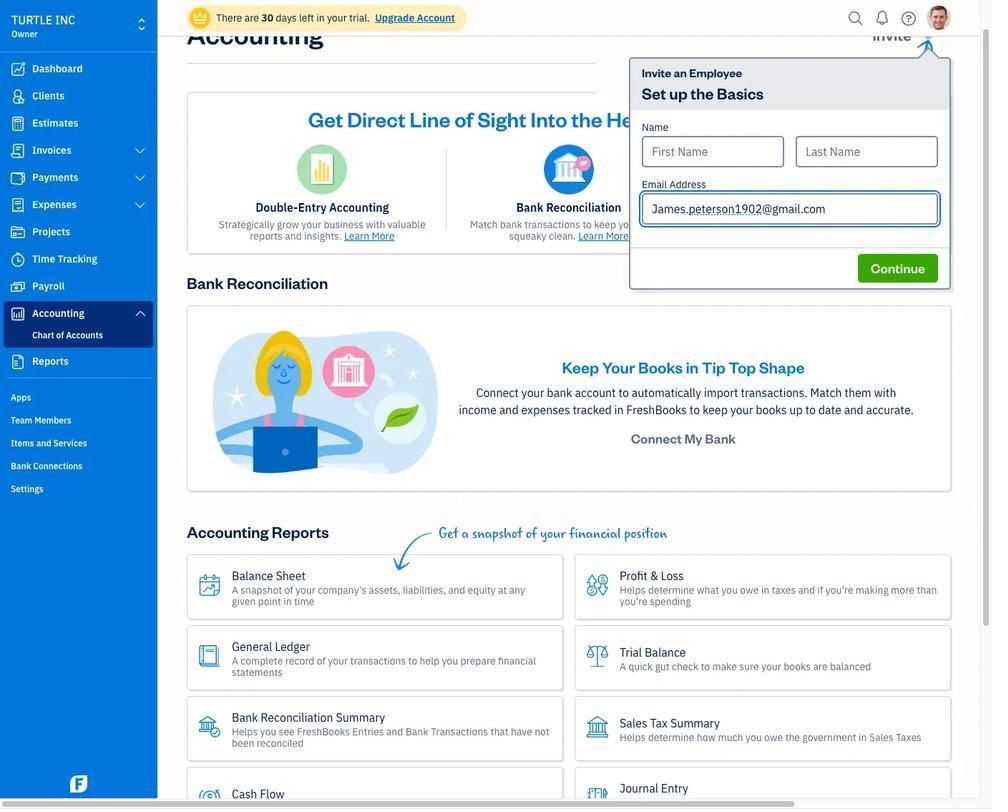 Task type: describe. For each thing, give the bounding box(es) containing it.
transactions inside match bank transactions to keep your books squeaky clean.
[[525, 218, 580, 231]]

company's
[[318, 584, 366, 596]]

balance sheet a snapshot of your company's assets, liabilities, and equity at any given point in time
[[232, 569, 525, 608]]

helps inside journal entry helps you see all the manual journal entries and adjustments made to your books
[[620, 796, 646, 809]]

connect your bank account to automatically import transactions. match them with income and expenses tracked in freshbooks to keep your books up to date and accurate.
[[459, 386, 914, 417]]

income
[[459, 403, 497, 417]]

business
[[324, 218, 364, 231]]

keep inside match bank transactions to keep your books squeaky clean.
[[594, 218, 616, 231]]

team
[[11, 415, 32, 426]]

invoice image
[[9, 144, 26, 158]]

assets,
[[369, 584, 400, 596]]

books
[[638, 357, 683, 377]]

get direct line of sight into the health of your business
[[308, 105, 830, 132]]

helps for bank reconciliation summary
[[232, 725, 258, 738]]

connect for your
[[476, 386, 519, 400]]

payments
[[32, 171, 78, 184]]

upgrade account link
[[372, 11, 455, 24]]

of right line
[[455, 105, 473, 132]]

been
[[232, 737, 254, 750]]

your inside general ledger a complete record of your transactions to help you prepare financial statements
[[328, 654, 348, 667]]

chevron large down image for payments
[[134, 172, 147, 184]]

reports inside reports "link"
[[32, 355, 69, 368]]

in inside balance sheet a snapshot of your company's assets, liabilities, and equity at any given point in time
[[284, 595, 292, 608]]

loss
[[661, 569, 684, 583]]

your inside match bank transactions to keep your books squeaky clean.
[[618, 218, 638, 231]]

bank connections
[[11, 461, 83, 472]]

and inside strategically grow your business with valuable reports and insights.
[[285, 230, 302, 243]]

that
[[490, 725, 509, 738]]

manual
[[715, 796, 748, 809]]

cash flow
[[232, 787, 285, 801]]

estimates link
[[4, 111, 153, 137]]

in inside the sales tax summary helps determine how much you owe the government in sales taxes
[[859, 731, 867, 744]]

main element
[[0, 0, 193, 799]]

keep your books in tip top shape
[[562, 357, 805, 377]]

projects link
[[4, 220, 153, 245]]

bank connections link
[[4, 455, 153, 477]]

accurate.
[[866, 403, 914, 417]]

not
[[535, 725, 549, 738]]

insights.
[[304, 230, 342, 243]]

transactions
[[431, 725, 488, 738]]

30
[[261, 11, 273, 24]]

time
[[294, 595, 314, 608]]

any
[[509, 584, 525, 596]]

chevrondown image
[[918, 24, 938, 44]]

balance inside trial balance a quick gut check to make sure your books are balanced
[[645, 645, 686, 659]]

address
[[669, 178, 706, 191]]

timer image
[[9, 253, 26, 267]]

upgrade
[[375, 11, 414, 24]]

1 vertical spatial your
[[602, 357, 635, 377]]

with inside the connect your bank account to automatically import transactions. match them with income and expenses tracked in freshbooks to keep your books up to date and accurate.
[[874, 386, 896, 400]]

payroll
[[32, 280, 65, 293]]

get for get direct line of sight into the health of your business
[[308, 105, 343, 132]]

payroll link
[[4, 274, 153, 300]]

you inside bank reconciliation summary helps you see freshbooks entries and bank transactions that have not been reconciled
[[260, 725, 276, 738]]

taxes
[[896, 731, 922, 744]]

a for general ledger
[[232, 654, 238, 667]]

more
[[891, 584, 914, 596]]

of right the create
[[742, 230, 751, 243]]

bank inside the connect your bank account to automatically import transactions. match them with income and expenses tracked in freshbooks to keep your books up to date and accurate.
[[547, 386, 572, 400]]

much
[[718, 731, 743, 744]]

in inside "journal entries and chart of accounts create journal entries and edit accounts in the chart of accounts with"
[[895, 218, 903, 231]]

see inside journal entry helps you see all the manual journal entries and adjustments made to your books
[[667, 796, 683, 809]]

project image
[[9, 225, 26, 240]]

taxes
[[772, 584, 796, 596]]

entries left edit
[[779, 218, 811, 231]]

your inside trial balance a quick gut check to make sure your books are balanced
[[761, 660, 781, 673]]

keep
[[562, 357, 599, 377]]

bank up the been
[[232, 710, 258, 725]]

reports link
[[4, 349, 153, 375]]

and right "income"
[[499, 403, 519, 417]]

0 vertical spatial reconciliation
[[546, 200, 621, 215]]

strategically
[[219, 218, 275, 231]]

connect my bank button
[[618, 424, 749, 453]]

determine for loss
[[648, 584, 694, 596]]

apps link
[[4, 386, 153, 408]]

the inside the sales tax summary helps determine how much you owe the government in sales taxes
[[785, 731, 800, 744]]

dashboard
[[32, 62, 83, 75]]

chevron large down image for accounting
[[134, 308, 147, 319]]

freshbooks inside the connect your bank account to automatically import transactions. match them with income and expenses tracked in freshbooks to keep your books up to date and accurate.
[[626, 403, 687, 417]]

report image
[[9, 355, 26, 369]]

have
[[511, 725, 532, 738]]

learn for reconciliation
[[578, 230, 603, 243]]

chart inside main element
[[32, 330, 54, 341]]

and down them
[[844, 403, 863, 417]]

continue
[[871, 260, 925, 276]]

sure
[[739, 660, 759, 673]]

gut
[[655, 660, 670, 673]]

at
[[498, 584, 507, 596]]

match bank transactions to keep your books squeaky clean.
[[470, 218, 668, 243]]

0 horizontal spatial bank reconciliation
[[187, 273, 328, 293]]

how
[[697, 731, 716, 744]]

basics
[[717, 83, 764, 103]]

bank down strategically
[[187, 273, 224, 293]]

making
[[856, 584, 889, 596]]

to inside general ledger a complete record of your transactions to help you prepare financial statements
[[408, 654, 417, 667]]

what
[[697, 584, 719, 596]]

learn more for double-entry accounting
[[344, 230, 395, 243]]

you inside general ledger a complete record of your transactions to help you prepare financial statements
[[442, 654, 458, 667]]

and down journal entries and chart of accounts image
[[799, 200, 819, 215]]

sheet
[[276, 569, 306, 583]]

expenses
[[521, 403, 570, 417]]

and inside profit & loss helps determine what you owe in taxes and if you're making more than you're spending
[[798, 584, 815, 596]]

1 vertical spatial reports
[[272, 522, 329, 542]]

left
[[299, 11, 314, 24]]

team members
[[11, 415, 71, 426]]

helps for sales tax summary
[[620, 731, 646, 744]]

top
[[729, 357, 756, 377]]

owner
[[11, 29, 38, 39]]

1 horizontal spatial bank reconciliation
[[516, 200, 621, 215]]

and left edit
[[813, 218, 830, 231]]

transactions inside general ledger a complete record of your transactions to help you prepare financial statements
[[350, 654, 406, 667]]

ledger
[[275, 639, 310, 654]]

estimate image
[[9, 117, 26, 131]]

of up accounts
[[853, 200, 864, 215]]

1 vertical spatial reconciliation
[[227, 273, 328, 293]]

apps
[[11, 392, 31, 403]]

entry for double-
[[298, 200, 326, 215]]

made
[[899, 796, 925, 809]]

invite for invite an employee set up the basics
[[642, 65, 671, 80]]

statements
[[232, 666, 283, 679]]

and inside journal entry helps you see all the manual journal entries and adjustments made to your books
[[821, 796, 837, 809]]

0 horizontal spatial sales
[[620, 716, 647, 730]]

automatically
[[632, 386, 701, 400]]

cash
[[232, 787, 257, 801]]

bank left transactions
[[405, 725, 428, 738]]

record
[[285, 654, 314, 667]]

to up the my
[[689, 403, 700, 417]]

chart image
[[9, 307, 26, 321]]

your inside journal entry helps you see all the manual journal entries and adjustments made to your books
[[620, 808, 640, 809]]

journal entries and chart of accounts create journal entries and edit accounts in the chart of accounts with
[[711, 200, 920, 243]]

turtle
[[11, 13, 52, 27]]

balanced
[[830, 660, 871, 673]]

up inside the connect your bank account to automatically import transactions. match them with income and expenses tracked in freshbooks to keep your books up to date and accurate.
[[789, 403, 803, 417]]

a for balance sheet
[[232, 584, 238, 596]]

in right left
[[316, 11, 325, 24]]

1 horizontal spatial chart
[[715, 230, 739, 243]]

0 horizontal spatial are
[[244, 11, 259, 24]]

your inside strategically grow your business with valuable reports and insights.
[[301, 218, 321, 231]]

into
[[531, 105, 567, 132]]

entries down journal entries and chart of accounts image
[[758, 200, 796, 215]]

point
[[258, 595, 281, 608]]

connect my bank
[[631, 430, 736, 447]]

books inside journal entry helps you see all the manual journal entries and adjustments made to your books
[[642, 808, 669, 809]]

money image
[[9, 280, 26, 294]]

employee
[[689, 65, 742, 80]]

summary for sales tax summary
[[670, 716, 720, 730]]

bank inside connect my bank button
[[705, 430, 736, 447]]

chevron large down image for expenses
[[134, 200, 147, 211]]

adjustments
[[840, 796, 897, 809]]

reconciliation inside bank reconciliation summary helps you see freshbooks entries and bank transactions that have not been reconciled
[[261, 710, 333, 725]]

the inside the invite an employee set up the basics
[[691, 83, 714, 103]]

a for trial balance
[[620, 660, 626, 673]]

1 horizontal spatial accounts
[[753, 230, 795, 243]]

crown image
[[192, 10, 208, 25]]

determine for summary
[[648, 731, 694, 744]]

help
[[420, 654, 439, 667]]

there
[[216, 11, 242, 24]]

direct
[[347, 105, 406, 132]]

spending
[[650, 595, 691, 608]]

bank inside match bank transactions to keep your books squeaky clean.
[[500, 218, 522, 231]]

0 vertical spatial financial
[[569, 526, 621, 542]]

invoices link
[[4, 138, 153, 164]]

the right into
[[571, 105, 602, 132]]

edit
[[832, 218, 850, 231]]

general ledger a complete record of your transactions to help you prepare financial statements
[[232, 639, 536, 679]]

to inside journal entry helps you see all the manual journal entries and adjustments made to your books
[[927, 796, 936, 809]]

general
[[232, 639, 272, 654]]

transactions.
[[741, 386, 807, 400]]

balance inside balance sheet a snapshot of your company's assets, liabilities, and equity at any given point in time
[[232, 569, 273, 583]]



Task type: locate. For each thing, give the bounding box(es) containing it.
snapshot inside balance sheet a snapshot of your company's assets, liabilities, and equity at any given point in time
[[241, 584, 282, 596]]

books
[[641, 218, 668, 231], [756, 403, 787, 417], [784, 660, 811, 673], [642, 808, 669, 809]]

up inside the invite an employee set up the basics
[[669, 83, 687, 103]]

a inside balance sheet a snapshot of your company's assets, liabilities, and equity at any given point in time
[[232, 584, 238, 596]]

search image
[[844, 8, 867, 29]]

journal entry helps you see all the manual journal entries and adjustments made to your books
[[620, 781, 936, 809]]

bank down items
[[11, 461, 31, 472]]

0 horizontal spatial match
[[470, 218, 498, 231]]

determine
[[648, 584, 694, 596], [648, 731, 694, 744]]

liabilities,
[[403, 584, 446, 596]]

0 horizontal spatial learn
[[344, 230, 369, 243]]

invite button
[[859, 17, 951, 52]]

balance up gut
[[645, 645, 686, 659]]

1 horizontal spatial you're
[[826, 584, 853, 596]]

a down trial
[[620, 660, 626, 673]]

2 learn more from the left
[[578, 230, 629, 243]]

and inside bank reconciliation summary helps you see freshbooks entries and bank transactions that have not been reconciled
[[386, 725, 403, 738]]

chevron large down image
[[134, 145, 147, 157], [134, 308, 147, 319]]

1 horizontal spatial up
[[789, 403, 803, 417]]

see right the been
[[279, 725, 295, 738]]

invite left chevrondown image
[[872, 24, 912, 44]]

helps for profit & loss
[[620, 584, 646, 596]]

summary down general ledger a complete record of your transactions to help you prepare financial statements
[[336, 710, 385, 725]]

books left all
[[642, 808, 669, 809]]

quick
[[628, 660, 653, 673]]

2 horizontal spatial with
[[874, 386, 896, 400]]

complete
[[241, 654, 283, 667]]

match inside the connect your bank account to automatically import transactions. match them with income and expenses tracked in freshbooks to keep your books up to date and accurate.
[[810, 386, 842, 400]]

chart of accounts link
[[6, 327, 150, 344]]

estimates
[[32, 117, 78, 130]]

0 horizontal spatial learn more
[[344, 230, 395, 243]]

1 horizontal spatial invite
[[872, 24, 912, 44]]

1 vertical spatial see
[[667, 796, 683, 809]]

are left 30
[[244, 11, 259, 24]]

position
[[624, 526, 667, 542]]

close image
[[924, 102, 941, 119]]

to left date
[[805, 403, 816, 417]]

books down transactions.
[[756, 403, 787, 417]]

match inside match bank transactions to keep your books squeaky clean.
[[470, 218, 498, 231]]

bank left clean.
[[500, 218, 522, 231]]

services
[[53, 438, 87, 449]]

you inside journal entry helps you see all the manual journal entries and adjustments made to your books
[[648, 796, 664, 809]]

0 vertical spatial freshbooks
[[626, 403, 687, 417]]

entries up the cash flow link
[[352, 725, 384, 738]]

email
[[642, 178, 667, 191]]

helps inside bank reconciliation summary helps you see freshbooks entries and bank transactions that have not been reconciled
[[232, 725, 258, 738]]

accounting inside 'link'
[[32, 307, 84, 320]]

you right the been
[[260, 725, 276, 738]]

reports
[[32, 355, 69, 368], [272, 522, 329, 542]]

entries left adjustments
[[787, 796, 818, 809]]

go to help image
[[897, 8, 920, 29]]

journal up the create
[[715, 200, 756, 215]]

in left taxes
[[761, 584, 769, 596]]

0 vertical spatial invite
[[872, 24, 912, 44]]

1 vertical spatial sales
[[869, 731, 893, 744]]

1 horizontal spatial freshbooks
[[626, 403, 687, 417]]

0 horizontal spatial keep
[[594, 218, 616, 231]]

0 vertical spatial connect
[[476, 386, 519, 400]]

helps
[[620, 584, 646, 596], [232, 725, 258, 738], [620, 731, 646, 744], [620, 796, 646, 809]]

1 learn from the left
[[344, 230, 369, 243]]

owe inside the sales tax summary helps determine how much you owe the government in sales taxes
[[764, 731, 783, 744]]

connect for my
[[631, 430, 682, 447]]

transactions left help
[[350, 654, 406, 667]]

chart of accounts
[[32, 330, 103, 341]]

you're down profit
[[620, 595, 647, 608]]

balance
[[232, 569, 273, 583], [645, 645, 686, 659]]

of right the name
[[674, 105, 692, 132]]

a down general
[[232, 654, 238, 667]]

reconciliation up match bank transactions to keep your books squeaky clean. at the top of page
[[546, 200, 621, 215]]

more right business
[[372, 230, 395, 243]]

expenses
[[32, 198, 77, 211]]

helps down the quick
[[620, 731, 646, 744]]

summary up how
[[670, 716, 720, 730]]

reconciliation up reconciled
[[261, 710, 333, 725]]

a inside trial balance a quick gut check to make sure your books are balanced
[[620, 660, 626, 673]]

2 horizontal spatial accounts
[[866, 200, 916, 215]]

trial
[[620, 645, 642, 659]]

entry inside journal entry helps you see all the manual journal entries and adjustments made to your books
[[661, 781, 688, 795]]

transactions
[[525, 218, 580, 231], [350, 654, 406, 667]]

profit & loss helps determine what you owe in taxes and if you're making more than you're spending
[[620, 569, 937, 608]]

books inside match bank transactions to keep your books squeaky clean.
[[641, 218, 668, 231]]

snapshot
[[472, 526, 522, 542], [241, 584, 282, 596]]

0 horizontal spatial entry
[[298, 200, 326, 215]]

invite up set
[[642, 65, 671, 80]]

2 horizontal spatial chart
[[821, 200, 851, 215]]

0 horizontal spatial more
[[372, 230, 395, 243]]

are inside trial balance a quick gut check to make sure your books are balanced
[[813, 660, 828, 673]]

connect inside the connect your bank account to automatically import transactions. match them with income and expenses tracked in freshbooks to keep your books up to date and accurate.
[[476, 386, 519, 400]]

1 learn more from the left
[[344, 230, 395, 243]]

Enter an email address text field
[[642, 193, 938, 225]]

and left if
[[798, 584, 815, 596]]

2 vertical spatial accounts
[[66, 330, 103, 341]]

you right what
[[721, 584, 738, 596]]

0 horizontal spatial your
[[602, 357, 635, 377]]

trial.
[[349, 11, 370, 24]]

settings
[[11, 484, 44, 494]]

determine inside profit & loss helps determine what you owe in taxes and if you're making more than you're spending
[[648, 584, 694, 596]]

1 horizontal spatial bank
[[547, 386, 572, 400]]

financial inside general ledger a complete record of your transactions to help you prepare financial statements
[[498, 654, 536, 667]]

0 horizontal spatial owe
[[740, 584, 759, 596]]

2 chevron large down image from the top
[[134, 308, 147, 319]]

connect left the my
[[631, 430, 682, 447]]

reconciliation down reports
[[227, 273, 328, 293]]

projects
[[32, 225, 70, 238]]

entry up strategically grow your business with valuable reports and insights.
[[298, 200, 326, 215]]

more for bank reconciliation
[[606, 230, 629, 243]]

1 vertical spatial entry
[[661, 781, 688, 795]]

reconciliation
[[546, 200, 621, 215], [227, 273, 328, 293], [261, 710, 333, 725]]

up down an
[[669, 83, 687, 103]]

0 vertical spatial determine
[[648, 584, 694, 596]]

2 chevron large down image from the top
[[134, 200, 147, 211]]

learn more right clean.
[[578, 230, 629, 243]]

items and services
[[11, 438, 87, 449]]

2 vertical spatial reconciliation
[[261, 710, 333, 725]]

journal entries and chart of accounts image
[[790, 145, 841, 195]]

team members link
[[4, 409, 153, 431]]

0 horizontal spatial bank
[[500, 218, 522, 231]]

in left tip
[[686, 357, 699, 377]]

you
[[721, 584, 738, 596], [442, 654, 458, 667], [260, 725, 276, 738], [746, 731, 762, 744], [648, 796, 664, 809]]

0 horizontal spatial get
[[308, 105, 343, 132]]

summary inside bank reconciliation summary helps you see freshbooks entries and bank transactions that have not been reconciled
[[336, 710, 385, 725]]

2 learn from the left
[[578, 230, 603, 243]]

and inside items and services link
[[36, 438, 51, 449]]

1 horizontal spatial snapshot
[[472, 526, 522, 542]]

0 horizontal spatial reports
[[32, 355, 69, 368]]

get left the a
[[439, 526, 458, 542]]

books inside trial balance a quick gut check to make sure your books are balanced
[[784, 660, 811, 673]]

in inside the connect your bank account to automatically import transactions. match them with income and expenses tracked in freshbooks to keep your books up to date and accurate.
[[614, 403, 624, 417]]

0 vertical spatial balance
[[232, 569, 273, 583]]

chevron large down image inside invoices "link"
[[134, 145, 147, 157]]

0 vertical spatial accounts
[[866, 200, 916, 215]]

0 vertical spatial entry
[[298, 200, 326, 215]]

accounts down accounting 'link'
[[66, 330, 103, 341]]

you inside profit & loss helps determine what you owe in taxes and if you're making more than you're spending
[[721, 584, 738, 596]]

see inside bank reconciliation summary helps you see freshbooks entries and bank transactions that have not been reconciled
[[279, 725, 295, 738]]

match up date
[[810, 386, 842, 400]]

sales tax summary helps determine how much you owe the government in sales taxes
[[620, 716, 922, 744]]

1 horizontal spatial your
[[696, 105, 741, 132]]

to
[[583, 218, 592, 231], [619, 386, 629, 400], [689, 403, 700, 417], [805, 403, 816, 417], [408, 654, 417, 667], [701, 660, 710, 673], [927, 796, 936, 809]]

1 horizontal spatial match
[[810, 386, 842, 400]]

with down enter an email address text box on the right
[[797, 230, 816, 243]]

1 vertical spatial accounts
[[753, 230, 795, 243]]

0 vertical spatial bank reconciliation
[[516, 200, 621, 215]]

1 vertical spatial bank reconciliation
[[187, 273, 328, 293]]

1 horizontal spatial entry
[[661, 781, 688, 795]]

create
[[711, 218, 740, 231]]

0 vertical spatial bank
[[500, 218, 522, 231]]

1 vertical spatial get
[[439, 526, 458, 542]]

your
[[327, 11, 347, 24], [301, 218, 321, 231], [618, 218, 638, 231], [521, 386, 544, 400], [730, 403, 753, 417], [540, 526, 566, 542], [296, 584, 315, 596], [328, 654, 348, 667], [761, 660, 781, 673], [620, 808, 640, 809]]

1 vertical spatial chevron large down image
[[134, 308, 147, 319]]

0 vertical spatial sales
[[620, 716, 647, 730]]

invite inside dropdown button
[[872, 24, 912, 44]]

bank
[[516, 200, 543, 215], [187, 273, 224, 293], [705, 430, 736, 447], [11, 461, 31, 472], [232, 710, 258, 725], [405, 725, 428, 738]]

are left "balanced"
[[813, 660, 828, 673]]

of inside balance sheet a snapshot of your company's assets, liabilities, and equity at any given point in time
[[284, 584, 293, 596]]

chevron large down image
[[134, 172, 147, 184], [134, 200, 147, 211]]

the inside journal entry helps you see all the manual journal entries and adjustments made to your books
[[698, 796, 713, 809]]

2 more from the left
[[606, 230, 629, 243]]

1 horizontal spatial more
[[606, 230, 629, 243]]

1 horizontal spatial keep
[[703, 403, 728, 417]]

health
[[606, 105, 669, 132]]

owe inside profit & loss helps determine what you owe in taxes and if you're making more than you're spending
[[740, 584, 759, 596]]

a
[[462, 526, 469, 542]]

more right clean.
[[606, 230, 629, 243]]

learn for entry
[[344, 230, 369, 243]]

0 horizontal spatial invite
[[642, 65, 671, 80]]

journal down tax
[[620, 781, 658, 795]]

clients link
[[4, 84, 153, 109]]

1 horizontal spatial financial
[[569, 526, 621, 542]]

payment image
[[9, 171, 26, 185]]

and left adjustments
[[821, 796, 837, 809]]

client image
[[9, 89, 26, 104]]

1 horizontal spatial balance
[[645, 645, 686, 659]]

1 horizontal spatial learn more
[[578, 230, 629, 243]]

chevron large down image for invoices
[[134, 145, 147, 157]]

1 horizontal spatial with
[[797, 230, 816, 243]]

connect inside button
[[631, 430, 682, 447]]

owe
[[740, 584, 759, 596], [764, 731, 783, 744]]

with left valuable
[[366, 218, 385, 231]]

see left all
[[667, 796, 683, 809]]

given
[[232, 595, 256, 608]]

double-entry accounting image
[[297, 145, 347, 195]]

bank reconciliation up match bank transactions to keep your books squeaky clean. at the top of page
[[516, 200, 621, 215]]

your
[[696, 105, 741, 132], [602, 357, 635, 377]]

0 vertical spatial snapshot
[[472, 526, 522, 542]]

bank inside bank connections link
[[11, 461, 31, 472]]

0 vertical spatial chart
[[821, 200, 851, 215]]

1 vertical spatial snapshot
[[241, 584, 282, 596]]

1 vertical spatial connect
[[631, 430, 682, 447]]

cash flow link
[[187, 767, 563, 809]]

date
[[818, 403, 841, 417]]

freshbooks image
[[67, 776, 90, 793]]

2 vertical spatial chart
[[32, 330, 54, 341]]

check
[[672, 660, 698, 673]]

trial balance a quick gut check to make sure your books are balanced
[[620, 645, 871, 673]]

0 vertical spatial reports
[[32, 355, 69, 368]]

and inside balance sheet a snapshot of your company's assets, liabilities, and equity at any given point in time
[[448, 584, 465, 596]]

1 vertical spatial financial
[[498, 654, 536, 667]]

reports up sheet
[[272, 522, 329, 542]]

expense image
[[9, 198, 26, 213]]

accounting link
[[4, 301, 153, 327]]

items and services link
[[4, 432, 153, 454]]

entry up all
[[661, 781, 688, 795]]

1 vertical spatial up
[[789, 403, 803, 417]]

1 vertical spatial match
[[810, 386, 842, 400]]

1 vertical spatial keep
[[703, 403, 728, 417]]

0 horizontal spatial you're
[[620, 595, 647, 608]]

in right the tracked
[[614, 403, 624, 417]]

the left government
[[785, 731, 800, 744]]

inc
[[55, 13, 75, 27]]

First Name text field
[[642, 136, 784, 167]]

invoices
[[32, 144, 72, 157]]

a inside general ledger a complete record of your transactions to help you prepare financial statements
[[232, 654, 238, 667]]

of down sheet
[[284, 584, 293, 596]]

and left the equity
[[448, 584, 465, 596]]

0 horizontal spatial balance
[[232, 569, 273, 583]]

keep down import
[[703, 403, 728, 417]]

chevron large down image down invoices "link"
[[134, 172, 147, 184]]

accounts
[[866, 200, 916, 215], [753, 230, 795, 243], [66, 330, 103, 341]]

&
[[650, 569, 658, 583]]

learn more right insights.
[[344, 230, 395, 243]]

invite for invite
[[872, 24, 912, 44]]

books inside the connect your bank account to automatically import transactions. match them with income and expenses tracked in freshbooks to keep your books up to date and accurate.
[[756, 403, 787, 417]]

reconciled
[[257, 737, 304, 750]]

financial
[[569, 526, 621, 542], [498, 654, 536, 667]]

you're
[[826, 584, 853, 596], [620, 595, 647, 608]]

0 horizontal spatial snapshot
[[241, 584, 282, 596]]

accounts inside chart of accounts link
[[66, 330, 103, 341]]

accounts down enter an email address text box on the right
[[753, 230, 795, 243]]

financial right prepare
[[498, 654, 536, 667]]

in
[[316, 11, 325, 24], [895, 218, 903, 231], [686, 357, 699, 377], [614, 403, 624, 417], [761, 584, 769, 596], [284, 595, 292, 608], [859, 731, 867, 744]]

invite an employee set up the basics
[[642, 65, 764, 103]]

chevron large down image up projects link
[[134, 200, 147, 211]]

of right the a
[[526, 526, 537, 542]]

balance up given
[[232, 569, 273, 583]]

members
[[34, 415, 71, 426]]

helps inside profit & loss helps determine what you owe in taxes and if you're making more than you're spending
[[620, 584, 646, 596]]

learn right clean.
[[578, 230, 603, 243]]

1 vertical spatial determine
[[648, 731, 694, 744]]

1 determine from the top
[[648, 584, 694, 596]]

of right record
[[317, 654, 326, 667]]

set
[[642, 83, 666, 103]]

1 vertical spatial are
[[813, 660, 828, 673]]

connect up "income"
[[476, 386, 519, 400]]

shape
[[759, 357, 805, 377]]

notifications image
[[871, 4, 894, 32]]

journal right manual
[[750, 796, 784, 809]]

0 horizontal spatial summary
[[336, 710, 385, 725]]

1 vertical spatial chart
[[715, 230, 739, 243]]

and right reports
[[285, 230, 302, 243]]

bank up squeaky
[[516, 200, 543, 215]]

in right government
[[859, 731, 867, 744]]

learn
[[344, 230, 369, 243], [578, 230, 603, 243]]

the
[[691, 83, 714, 103], [571, 105, 602, 132], [905, 218, 920, 231], [785, 731, 800, 744], [698, 796, 713, 809]]

strategically grow your business with valuable reports and insights.
[[219, 218, 426, 243]]

snapshot down sheet
[[241, 584, 282, 596]]

1 vertical spatial transactions
[[350, 654, 406, 667]]

1 vertical spatial owe
[[764, 731, 783, 744]]

1 chevron large down image from the top
[[134, 172, 147, 184]]

chart
[[821, 200, 851, 215], [715, 230, 739, 243], [32, 330, 54, 341]]

books right sure
[[784, 660, 811, 673]]

1 horizontal spatial transactions
[[525, 218, 580, 231]]

equity
[[468, 584, 496, 596]]

0 horizontal spatial financial
[[498, 654, 536, 667]]

0 horizontal spatial connect
[[476, 386, 519, 400]]

sales left tax
[[620, 716, 647, 730]]

1 vertical spatial freshbooks
[[297, 725, 350, 738]]

keep inside the connect your bank account to automatically import transactions. match them with income and expenses tracked in freshbooks to keep your books up to date and accurate.
[[703, 403, 728, 417]]

1 chevron large down image from the top
[[134, 145, 147, 157]]

entry for journal
[[661, 781, 688, 795]]

you left all
[[648, 796, 664, 809]]

learn more for bank reconciliation
[[578, 230, 629, 243]]

freshbooks inside bank reconciliation summary helps you see freshbooks entries and bank transactions that have not been reconciled
[[297, 725, 350, 738]]

account
[[417, 11, 455, 24]]

to right 'account'
[[619, 386, 629, 400]]

entry
[[298, 200, 326, 215], [661, 781, 688, 795]]

bank reconciliation image
[[544, 145, 594, 195]]

chevron large down image up chart of accounts link
[[134, 308, 147, 319]]

you inside the sales tax summary helps determine how much you owe the government in sales taxes
[[746, 731, 762, 744]]

of inside general ledger a complete record of your transactions to help you prepare financial statements
[[317, 654, 326, 667]]

0 horizontal spatial freshbooks
[[297, 725, 350, 738]]

0 vertical spatial are
[[244, 11, 259, 24]]

financial left position
[[569, 526, 621, 542]]

the inside "journal entries and chart of accounts create journal entries and edit accounts in the chart of accounts with"
[[905, 218, 920, 231]]

2 determine from the top
[[648, 731, 694, 744]]

to left the make
[[701, 660, 710, 673]]

summary inside the sales tax summary helps determine how much you owe the government in sales taxes
[[670, 716, 720, 730]]

prepare
[[460, 654, 496, 667]]

summary for bank reconciliation summary
[[336, 710, 385, 725]]

determine down tax
[[648, 731, 694, 744]]

0 vertical spatial your
[[696, 105, 741, 132]]

in inside profit & loss helps determine what you owe in taxes and if you're making more than you're spending
[[761, 584, 769, 596]]

get for get a snapshot of your financial position
[[439, 526, 458, 542]]

books down email
[[641, 218, 668, 231]]

0 horizontal spatial transactions
[[350, 654, 406, 667]]

0 horizontal spatial accounts
[[66, 330, 103, 341]]

0 vertical spatial keep
[[594, 218, 616, 231]]

to right made at the bottom right
[[927, 796, 936, 809]]

connect your bank account to begin matching your bank transactions image
[[210, 329, 439, 475]]

learn more
[[344, 230, 395, 243], [578, 230, 629, 243]]

0 vertical spatial match
[[470, 218, 498, 231]]

determine inside the sales tax summary helps determine how much you owe the government in sales taxes
[[648, 731, 694, 744]]

more
[[372, 230, 395, 243], [606, 230, 629, 243]]

1 horizontal spatial are
[[813, 660, 828, 673]]

grow
[[277, 218, 299, 231]]

1 horizontal spatial get
[[439, 526, 458, 542]]

invite inside the invite an employee set up the basics
[[642, 65, 671, 80]]

entries inside bank reconciliation summary helps you see freshbooks entries and bank transactions that have not been reconciled
[[352, 725, 384, 738]]

helps inside the sales tax summary helps determine how much you owe the government in sales taxes
[[620, 731, 646, 744]]

bank right the my
[[705, 430, 736, 447]]

items
[[11, 438, 34, 449]]

entries inside journal entry helps you see all the manual journal entries and adjustments made to your books
[[787, 796, 818, 809]]

more for double-entry accounting
[[372, 230, 395, 243]]

and up the cash flow link
[[386, 725, 403, 738]]

0 horizontal spatial chart
[[32, 330, 54, 341]]

1 vertical spatial bank
[[547, 386, 572, 400]]

0 horizontal spatial up
[[669, 83, 687, 103]]

journal right the create
[[743, 218, 777, 231]]

with inside strategically grow your business with valuable reports and insights.
[[366, 218, 385, 231]]

1 more from the left
[[372, 230, 395, 243]]

1 horizontal spatial sales
[[869, 731, 893, 744]]

0 vertical spatial chevron large down image
[[134, 145, 147, 157]]

of inside main element
[[56, 330, 64, 341]]

accounts up accounts
[[866, 200, 916, 215]]

bank reconciliation
[[516, 200, 621, 215], [187, 273, 328, 293]]

helps down statements
[[232, 725, 258, 738]]

get left direct
[[308, 105, 343, 132]]

to right clean.
[[583, 218, 592, 231]]

to inside match bank transactions to keep your books squeaky clean.
[[583, 218, 592, 231]]

tracking
[[58, 253, 97, 265]]

Last Name text field
[[796, 136, 938, 167]]

1 horizontal spatial owe
[[764, 731, 783, 744]]

with inside "journal entries and chart of accounts create journal entries and edit accounts in the chart of accounts with"
[[797, 230, 816, 243]]

to inside trial balance a quick gut check to make sure your books are balanced
[[701, 660, 710, 673]]

make
[[712, 660, 737, 673]]

helps down profit
[[620, 584, 646, 596]]

1 horizontal spatial learn
[[578, 230, 603, 243]]

you right much
[[746, 731, 762, 744]]

your inside balance sheet a snapshot of your company's assets, liabilities, and equity at any given point in time
[[296, 584, 315, 596]]

double-entry accounting
[[256, 200, 389, 215]]

1 vertical spatial balance
[[645, 645, 686, 659]]

dashboard image
[[9, 62, 26, 77]]

business
[[745, 105, 830, 132]]

your up the first name text box
[[696, 105, 741, 132]]

1 horizontal spatial connect
[[631, 430, 682, 447]]

a left point
[[232, 584, 238, 596]]

and right items
[[36, 438, 51, 449]]

connections
[[33, 461, 83, 472]]

owe left taxes
[[740, 584, 759, 596]]



Task type: vqa. For each thing, say whether or not it's contained in the screenshot.
'Klo Owner'
no



